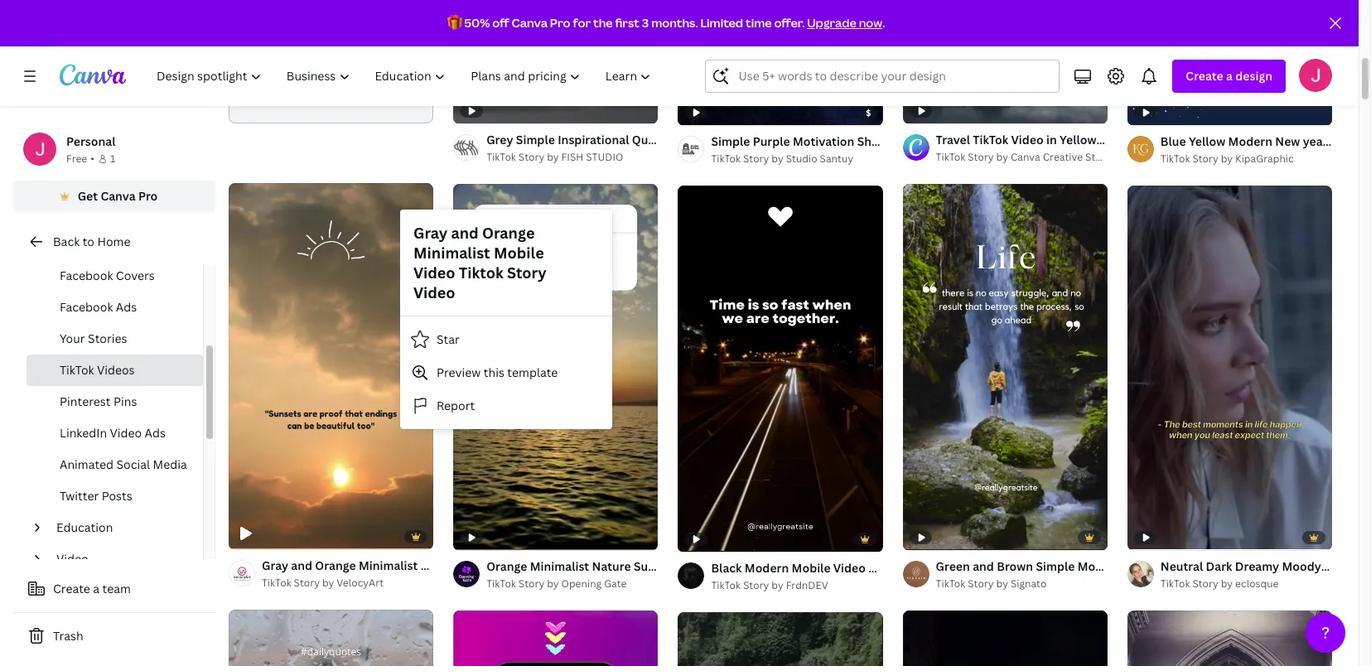 Task type: locate. For each thing, give the bounding box(es) containing it.
1 horizontal spatial short
[[858, 134, 889, 150]]

by down dark
[[1222, 152, 1234, 166]]

0 horizontal spatial a
[[93, 581, 100, 597]]

by down purple
[[772, 152, 784, 166]]

yellow right the "blue"
[[1190, 134, 1226, 150]]

facebook up your stories
[[60, 299, 113, 315]]

preview this template link
[[400, 356, 613, 390]]

canva right off
[[512, 15, 548, 31]]

a
[[1227, 68, 1233, 84], [93, 581, 100, 597]]

orange inside gray and orange minimalist mobile video tiktok story video
[[482, 223, 535, 243]]

the
[[594, 15, 613, 31]]

None search field
[[706, 60, 1061, 93]]

free •
[[66, 152, 94, 166]]

a for team
[[93, 581, 100, 597]]

a inside dropdown button
[[1227, 68, 1233, 84]]

1 vertical spatial ads
[[145, 425, 166, 441]]

a left design
[[1227, 68, 1233, 84]]

1 vertical spatial gray
[[262, 558, 288, 574]]

story inside gray and orange minimalist mobile video tiktok story video
[[507, 263, 547, 283]]

and
[[451, 223, 479, 243], [291, 558, 313, 574], [973, 559, 995, 574]]

get canva pro button
[[13, 181, 216, 212]]

-
[[1212, 132, 1216, 148]]

video inside simple purple motivation short mobile video tiktok story by studio santuy
[[934, 134, 966, 150]]

1 vertical spatial a
[[93, 581, 100, 597]]

simple inside simple purple motivation short mobile video tiktok story by studio santuy
[[712, 134, 751, 150]]

and for gray and orange minimalist mobile video tiktok story video
[[451, 223, 479, 243]]

video
[[710, 132, 742, 148], [1012, 132, 1044, 148], [934, 134, 966, 150], [414, 263, 456, 283], [414, 283, 456, 303], [110, 425, 142, 441], [56, 551, 88, 567], [463, 558, 495, 574], [568, 558, 601, 574], [770, 559, 803, 574], [1120, 559, 1152, 574], [1227, 559, 1259, 574], [834, 560, 866, 576], [940, 560, 972, 576]]

Search search field
[[739, 61, 1050, 92]]

0 horizontal spatial short
[[676, 132, 707, 148]]

1 horizontal spatial create
[[1187, 68, 1224, 84]]

yellow up creative in the right of the page
[[1060, 132, 1097, 148]]

1 horizontal spatial studio
[[1086, 150, 1117, 165]]

simple up signato
[[1037, 559, 1075, 574]]

create left design
[[1187, 68, 1224, 84]]

studio
[[1086, 150, 1117, 165], [786, 152, 818, 166]]

tiktok left green
[[869, 560, 903, 576]]

tiktok up star button
[[459, 263, 504, 283]]

orange minimalist nature sunset reminder tiktok video link
[[487, 558, 803, 576]]

pro
[[550, 15, 571, 31], [138, 188, 158, 204]]

months.
[[652, 15, 698, 31]]

pro up back to home link
[[138, 188, 158, 204]]

short down $
[[858, 134, 889, 150]]

0 vertical spatial create
[[1187, 68, 1224, 84]]

minimalist inside gray and orange minimalist mobile video tiktok story video tiktok story by velocyart
[[359, 558, 418, 574]]

gray inside gray and orange minimalist mobile video tiktok story video tiktok story by velocyart
[[262, 558, 288, 574]]

1 vertical spatial facebook
[[60, 299, 113, 315]]

2 facebook from the top
[[60, 299, 113, 315]]

upgrade now button
[[808, 15, 883, 31]]

1 horizontal spatial modern
[[1229, 134, 1273, 150]]

0 horizontal spatial modern
[[745, 560, 789, 576]]

tiktok story by eclosque link
[[1161, 576, 1333, 593]]

1 horizontal spatial gray
[[414, 223, 448, 243]]

pro left for
[[550, 15, 571, 31]]

1 vertical spatial create
[[53, 581, 90, 597]]

2 vertical spatial canva
[[101, 188, 136, 204]]

mobile
[[892, 134, 931, 150], [494, 243, 544, 263], [421, 558, 460, 574], [1078, 559, 1117, 574], [792, 560, 831, 576]]

santuy
[[820, 152, 854, 166]]

tiktok inside gray and orange minimalist mobile video tiktok story video tiktok story by velocyart
[[498, 558, 532, 574]]

blue
[[1161, 134, 1187, 150]]

tiktok story by eclosque
[[1161, 577, 1279, 591]]

mobile inside green and brown simple mobile video tiktok story video tiktok story by signato
[[1078, 559, 1117, 574]]

a left team
[[93, 581, 100, 597]]

0 vertical spatial canva
[[512, 15, 548, 31]]

by inside simple purple motivation short mobile video tiktok story by studio santuy
[[772, 152, 784, 166]]

create inside dropdown button
[[1187, 68, 1224, 84]]

canva right get
[[101, 188, 136, 204]]

0 vertical spatial facebook
[[60, 268, 113, 284]]

0 vertical spatial a
[[1227, 68, 1233, 84]]

.
[[883, 15, 886, 31]]

report button
[[400, 390, 613, 423]]

0 vertical spatial modern
[[1229, 134, 1273, 150]]

simple inside the grey simple inspirational quotes short video tiktok story by fish studio
[[516, 132, 555, 148]]

modern up tiktok story by kipagraphic link
[[1229, 134, 1273, 150]]

simple purple motivation short mobile video link
[[712, 133, 966, 151]]

1 vertical spatial canva
[[1011, 150, 1041, 165]]

short right "quotes"
[[676, 132, 707, 148]]

tiktok
[[459, 263, 504, 283], [498, 558, 532, 574], [733, 559, 768, 574], [869, 560, 903, 576]]

minimalist inside orange minimalist nature sunset reminder tiktok video tiktok story by opening gate
[[530, 559, 590, 574]]

travel tiktok video in yellow vintage cinematica - dark style link
[[936, 131, 1277, 150]]

and inside gray and orange minimalist mobile video tiktok story video
[[451, 223, 479, 243]]

grey
[[487, 132, 514, 148]]

ads up media
[[145, 425, 166, 441]]

2 horizontal spatial simple
[[1037, 559, 1075, 574]]

🎁 50% off canva pro for the first 3 months. limited time offer. upgrade now .
[[447, 15, 886, 31]]

video inside orange minimalist nature sunset reminder tiktok video tiktok story by opening gate
[[770, 559, 803, 574]]

education link
[[50, 512, 193, 544]]

2 horizontal spatial canva
[[1011, 150, 1041, 165]]

1 horizontal spatial and
[[451, 223, 479, 243]]

0 horizontal spatial simple
[[516, 132, 555, 148]]

1 horizontal spatial simple
[[712, 134, 751, 150]]

minimalist for gray and orange minimalist mobile video tiktok story video
[[414, 243, 490, 263]]

yellow
[[1060, 132, 1097, 148], [1190, 134, 1226, 150]]

preview
[[437, 365, 481, 380]]

0 vertical spatial ads
[[116, 299, 137, 315]]

simple left purple
[[712, 134, 751, 150]]

gray inside gray and orange minimalist mobile video tiktok story video
[[414, 223, 448, 243]]

get canva pro
[[78, 188, 158, 204]]

simple
[[516, 132, 555, 148], [712, 134, 751, 150], [1037, 559, 1075, 574]]

canva inside button
[[101, 188, 136, 204]]

by left opening
[[547, 577, 559, 591]]

mobile inside gray and orange minimalist mobile video tiktok story video
[[494, 243, 544, 263]]

create inside button
[[53, 581, 90, 597]]

fish
[[562, 150, 584, 165]]

1 vertical spatial modern
[[745, 560, 789, 576]]

offer.
[[775, 15, 805, 31]]

style
[[1248, 132, 1277, 148]]

modern up 'tiktok story by frdndev' link
[[745, 560, 789, 576]]

by down brown
[[997, 577, 1009, 591]]

motivation
[[793, 134, 855, 150]]

videos
[[97, 362, 135, 378]]

create a team button
[[13, 573, 216, 606]]

studio down the travel tiktok video in yellow vintage cinematica - dark style "link"
[[1086, 150, 1117, 165]]

minimalist for gray and orange minimalist mobile video tiktok story video tiktok story by velocyart
[[359, 558, 418, 574]]

0 vertical spatial pro
[[550, 15, 571, 31]]

trash
[[53, 628, 83, 644]]

0 horizontal spatial and
[[291, 558, 313, 574]]

linkedin
[[60, 425, 107, 441]]

pins
[[114, 394, 137, 410]]

tiktok inside gray and orange minimalist mobile video tiktok story video tiktok story by velocyart
[[262, 576, 292, 590]]

0 horizontal spatial pro
[[138, 188, 158, 204]]

0 horizontal spatial create
[[53, 581, 90, 597]]

tiktok inside black modern mobile video tiktok story video tiktok story by frdndev
[[869, 560, 903, 576]]

1 horizontal spatial pro
[[550, 15, 571, 31]]

1 vertical spatial pro
[[138, 188, 158, 204]]

1 horizontal spatial a
[[1227, 68, 1233, 84]]

tiktok story by fish studio link
[[487, 150, 659, 166]]

1 horizontal spatial ads
[[145, 425, 166, 441]]

gray for gray and orange minimalist mobile video tiktok story video
[[414, 223, 448, 243]]

story inside the grey simple inspirational quotes short video tiktok story by fish studio
[[519, 150, 545, 165]]

3
[[642, 15, 649, 31]]

and inside gray and orange minimalist mobile video tiktok story video tiktok story by velocyart
[[291, 558, 313, 574]]

create a design
[[1187, 68, 1273, 84]]

james peterson image
[[1300, 59, 1333, 92]]

facebook for facebook ads
[[60, 299, 113, 315]]

short inside simple purple motivation short mobile video tiktok story by studio santuy
[[858, 134, 889, 150]]

by left creative in the right of the page
[[997, 150, 1009, 165]]

gray and orange minimalist mobile video tiktok story video tiktok story by velocyart
[[262, 558, 601, 590]]

pinterest
[[60, 394, 111, 410]]

create for create a team
[[53, 581, 90, 597]]

home
[[97, 234, 131, 250]]

1 facebook from the top
[[60, 268, 113, 284]]

facebook up facebook ads
[[60, 268, 113, 284]]

limited
[[701, 15, 744, 31]]

your stories link
[[27, 323, 203, 355]]

0 horizontal spatial studio
[[786, 152, 818, 166]]

studio down motivation at the right of page
[[786, 152, 818, 166]]

story inside travel tiktok video in yellow vintage cinematica - dark style tiktok story by canva creative studio
[[968, 150, 994, 165]]

facebook
[[60, 268, 113, 284], [60, 299, 113, 315]]

0 horizontal spatial gray
[[262, 558, 288, 574]]

twitter posts
[[60, 488, 132, 504]]

video inside 'link'
[[110, 425, 142, 441]]

tiktok story by signato link
[[936, 576, 1108, 593]]

a for design
[[1227, 68, 1233, 84]]

studio inside travel tiktok video in yellow vintage cinematica - dark style tiktok story by canva creative studio
[[1086, 150, 1117, 165]]

mobile for simple purple motivation short mobile video tiktok story by studio santuy
[[892, 134, 931, 150]]

your
[[60, 331, 85, 347]]

•
[[91, 152, 94, 166]]

template
[[508, 365, 558, 380]]

tiktok up tiktok story by opening gate link
[[498, 558, 532, 574]]

create left team
[[53, 581, 90, 597]]

by inside the blue yellow modern new year countd tiktok story by kipagraphic
[[1222, 152, 1234, 166]]

2 horizontal spatial and
[[973, 559, 995, 574]]

by left velocyart
[[322, 576, 334, 590]]

mobile for gray and orange minimalist mobile video tiktok story video tiktok story by velocyart
[[421, 558, 460, 574]]

canva left creative in the right of the page
[[1011, 150, 1041, 165]]

1 horizontal spatial yellow
[[1190, 134, 1226, 150]]

minimalist
[[414, 243, 490, 263], [359, 558, 418, 574], [530, 559, 590, 574]]

education
[[56, 520, 113, 536]]

by left frdndev
[[772, 578, 784, 593]]

tiktok right reminder
[[733, 559, 768, 574]]

simple inside green and brown simple mobile video tiktok story video tiktok story by signato
[[1037, 559, 1075, 574]]

blue yellow modern new year countd link
[[1161, 133, 1372, 151]]

1 horizontal spatial canva
[[512, 15, 548, 31]]

by left "fish" at the top left of the page
[[547, 150, 559, 165]]

short
[[676, 132, 707, 148], [858, 134, 889, 150]]

by inside orange minimalist nature sunset reminder tiktok video tiktok story by opening gate
[[547, 577, 559, 591]]

a inside button
[[93, 581, 100, 597]]

for
[[573, 15, 591, 31]]

grey simple inspirational quotes short video link
[[487, 131, 742, 150]]

gray
[[414, 223, 448, 243], [262, 558, 288, 574]]

by inside black modern mobile video tiktok story video tiktok story by frdndev
[[772, 578, 784, 593]]

mobile for green and brown simple mobile video tiktok story video tiktok story by signato
[[1078, 559, 1117, 574]]

ads inside 'link'
[[145, 425, 166, 441]]

black and white simple sunday worship tiktok video image
[[1128, 611, 1333, 666]]

star
[[437, 331, 460, 347]]

gray and orange minimalist mobile video tiktok story video link
[[262, 557, 601, 575]]

0 horizontal spatial canva
[[101, 188, 136, 204]]

modern inside black modern mobile video tiktok story video tiktok story by frdndev
[[745, 560, 789, 576]]

minimalist inside gray and orange minimalist mobile video tiktok story video
[[414, 243, 490, 263]]

modern inside the blue yellow modern new year countd tiktok story by kipagraphic
[[1229, 134, 1273, 150]]

simple right the grey
[[516, 132, 555, 148]]

quotes
[[632, 132, 673, 148]]

and inside green and brown simple mobile video tiktok story video tiktok story by signato
[[973, 559, 995, 574]]

simple purple motivation short mobile video tiktok story by studio santuy
[[712, 134, 966, 166]]

back to home
[[53, 234, 131, 250]]

canva
[[512, 15, 548, 31], [1011, 150, 1041, 165], [101, 188, 136, 204]]

ads down covers
[[116, 299, 137, 315]]

studio
[[586, 150, 624, 165]]

tiktok inside gray and orange minimalist mobile video tiktok story video
[[459, 263, 504, 283]]

posts
[[102, 488, 132, 504]]

create a design button
[[1173, 60, 1287, 93]]

story
[[519, 150, 545, 165], [968, 150, 994, 165], [744, 152, 770, 166], [1193, 152, 1219, 166], [507, 263, 547, 283], [535, 558, 566, 574], [1193, 559, 1224, 574], [906, 560, 937, 576], [294, 576, 320, 590], [519, 577, 545, 591], [968, 577, 994, 591], [1193, 577, 1219, 591], [744, 578, 770, 593]]

0 horizontal spatial yellow
[[1060, 132, 1097, 148]]

create for create a design
[[1187, 68, 1224, 84]]

0 vertical spatial gray
[[414, 223, 448, 243]]

mobile inside gray and orange minimalist mobile video tiktok story video tiktok story by velocyart
[[421, 558, 460, 574]]

brown
[[997, 559, 1034, 574]]

mobile inside simple purple motivation short mobile video tiktok story by studio santuy
[[892, 134, 931, 150]]

orange inside gray and orange minimalist mobile video tiktok story video tiktok story by velocyart
[[315, 558, 356, 574]]



Task type: vqa. For each thing, say whether or not it's contained in the screenshot.
CONTENT,
no



Task type: describe. For each thing, give the bounding box(es) containing it.
back
[[53, 234, 80, 250]]

now
[[859, 15, 883, 31]]

upgrade
[[808, 15, 857, 31]]

green
[[936, 559, 971, 574]]

kipagraphic
[[1236, 152, 1295, 166]]

preview this template
[[437, 365, 558, 380]]

facebook covers
[[60, 268, 155, 284]]

video inside the grey simple inspirational quotes short video tiktok story by fish studio
[[710, 132, 742, 148]]

gray and orange minimalist mobile video tiktok story video
[[414, 223, 547, 303]]

personal
[[66, 133, 116, 149]]

sunset
[[634, 559, 673, 574]]

orange for gray and orange minimalist mobile video tiktok story video
[[482, 223, 535, 243]]

$
[[866, 107, 872, 119]]

get
[[78, 188, 98, 204]]

free
[[66, 152, 87, 166]]

covers
[[116, 268, 155, 284]]

eclosque
[[1236, 577, 1279, 591]]

facebook ads link
[[27, 292, 203, 323]]

black modern mobile video tiktok story video tiktok story by frdndev
[[712, 560, 972, 593]]

new
[[1276, 134, 1301, 150]]

countd
[[1331, 134, 1372, 150]]

studio inside simple purple motivation short mobile video tiktok story by studio santuy
[[786, 152, 818, 166]]

0 horizontal spatial ads
[[116, 299, 137, 315]]

by left the eclosque
[[1222, 577, 1234, 591]]

back to home link
[[13, 225, 216, 259]]

and for gray and orange minimalist mobile video tiktok story video tiktok story by velocyart
[[291, 558, 313, 574]]

velocyart
[[337, 576, 384, 590]]

frdndev
[[786, 578, 829, 593]]

black
[[712, 560, 742, 576]]

gate
[[604, 577, 627, 591]]

and for green and brown simple mobile video tiktok story video tiktok story by signato
[[973, 559, 995, 574]]

inspirational
[[558, 132, 630, 148]]

facebook covers link
[[27, 260, 203, 292]]

pro inside button
[[138, 188, 158, 204]]

orange for gray and orange minimalist mobile video tiktok story video tiktok story by velocyart
[[315, 558, 356, 574]]

tiktok story by kipagraphic link
[[1161, 151, 1333, 168]]

off
[[493, 15, 510, 31]]

tiktok inside simple purple motivation short mobile video tiktok story by studio santuy
[[712, 152, 741, 166]]

by inside travel tiktok video in yellow vintage cinematica - dark style tiktok story by canva creative studio
[[997, 150, 1009, 165]]

story inside the blue yellow modern new year countd tiktok story by kipagraphic
[[1193, 152, 1219, 166]]

tiktok inside the grey simple inspirational quotes short video tiktok story by fish studio
[[487, 150, 516, 165]]

video inside travel tiktok video in yellow vintage cinematica - dark style tiktok story by canva creative studio
[[1012, 132, 1044, 148]]

to
[[83, 234, 94, 250]]

dark
[[1219, 132, 1245, 148]]

facebook for facebook covers
[[60, 268, 113, 284]]

1
[[110, 152, 115, 166]]

opening
[[562, 577, 602, 591]]

year
[[1304, 134, 1328, 150]]

grey simple inspirational quotes short video tiktok story by fish studio
[[487, 132, 742, 165]]

gray for gray and orange minimalist mobile video tiktok story video tiktok story by velocyart
[[262, 558, 288, 574]]

by inside gray and orange minimalist mobile video tiktok story video tiktok story by velocyart
[[322, 576, 334, 590]]

create a team
[[53, 581, 131, 597]]

in
[[1047, 132, 1058, 148]]

purple
[[753, 134, 791, 150]]

tiktok inside orange minimalist nature sunset reminder tiktok video tiktok story by opening gate
[[733, 559, 768, 574]]

orange minimalist nature sunset reminder tiktok video tiktok story by opening gate
[[487, 559, 803, 591]]

green and brown simple mobile video tiktok story video tiktok story by signato
[[936, 559, 1259, 591]]

story inside orange minimalist nature sunset reminder tiktok video tiktok story by opening gate
[[519, 577, 545, 591]]

tiktok story by canva creative studio link
[[936, 150, 1117, 166]]

tiktok story by studio santuy link
[[712, 151, 883, 168]]

linkedin video ads link
[[27, 418, 203, 449]]

trash link
[[13, 620, 216, 653]]

linkedin video ads
[[60, 425, 166, 441]]

tiktok inside black modern mobile video tiktok story video tiktok story by frdndev
[[712, 578, 741, 593]]

black modern mobile video tiktok story video link
[[712, 559, 972, 578]]

social
[[116, 457, 150, 473]]

yellow inside the blue yellow modern new year countd tiktok story by kipagraphic
[[1190, 134, 1226, 150]]

nature
[[592, 559, 631, 574]]

canva inside travel tiktok video in yellow vintage cinematica - dark style tiktok story by canva creative studio
[[1011, 150, 1041, 165]]

cinematica
[[1145, 132, 1209, 148]]

tiktok inside the blue yellow modern new year countd tiktok story by kipagraphic
[[1161, 152, 1191, 166]]

travel tiktok video in yellow vintage cinematica - dark style tiktok story by canva creative studio
[[936, 132, 1277, 165]]

team
[[102, 581, 131, 597]]

green and brown simple mobile video tiktok story video link
[[936, 558, 1259, 576]]

twitter
[[60, 488, 99, 504]]

media
[[153, 457, 187, 473]]

mobile inside black modern mobile video tiktok story video tiktok story by frdndev
[[792, 560, 831, 576]]

star button
[[400, 323, 613, 356]]

short inside the grey simple inspirational quotes short video tiktok story by fish studio
[[676, 132, 707, 148]]

mobile for gray and orange minimalist mobile video tiktok story video
[[494, 243, 544, 263]]

tiktok inside orange minimalist nature sunset reminder tiktok video tiktok story by opening gate
[[487, 577, 516, 591]]

design
[[1236, 68, 1273, 84]]

your stories
[[60, 331, 127, 347]]

by inside the grey simple inspirational quotes short video tiktok story by fish studio
[[547, 150, 559, 165]]

tiktok videos
[[60, 362, 135, 378]]

🎁
[[447, 15, 462, 31]]

pinterest pins
[[60, 394, 137, 410]]

orange inside orange minimalist nature sunset reminder tiktok video tiktok story by opening gate
[[487, 559, 528, 574]]

video link
[[50, 544, 193, 575]]

top level navigation element
[[146, 60, 666, 93]]

yellow inside travel tiktok video in yellow vintage cinematica - dark style tiktok story by canva creative studio
[[1060, 132, 1097, 148]]

stories
[[88, 331, 127, 347]]

animated social media link
[[27, 449, 203, 481]]

50%
[[465, 15, 490, 31]]

first
[[615, 15, 640, 31]]

travel
[[936, 132, 971, 148]]

blue yellow modern new year countd tiktok story by kipagraphic
[[1161, 134, 1372, 166]]

signato
[[1011, 577, 1047, 591]]

creative
[[1043, 150, 1084, 165]]

tiktok story by opening gate link
[[487, 576, 659, 593]]

by inside green and brown simple mobile video tiktok story video tiktok story by signato
[[997, 577, 1009, 591]]

time
[[746, 15, 772, 31]]

story inside simple purple motivation short mobile video tiktok story by studio santuy
[[744, 152, 770, 166]]



